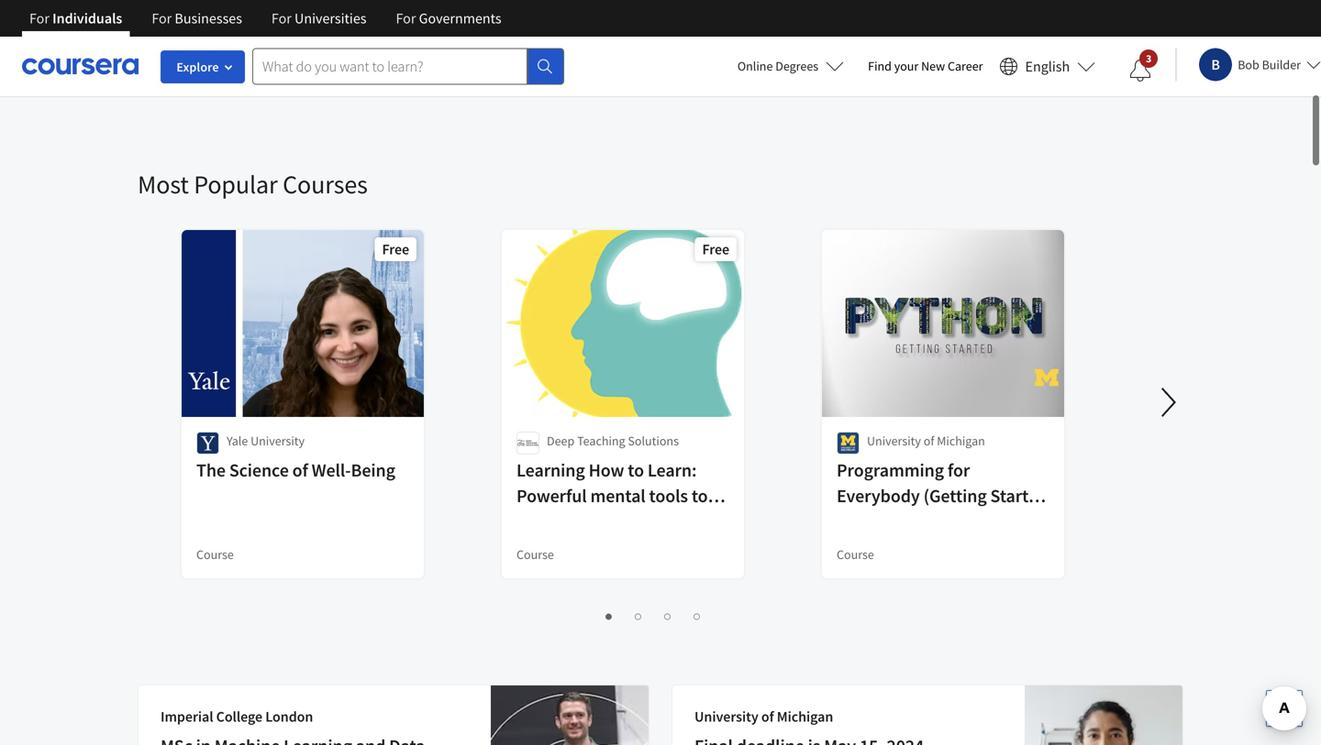 Task type: vqa. For each thing, say whether or not it's contained in the screenshot.
2 related to leftmost 3 button
yes



Task type: locate. For each thing, give the bounding box(es) containing it.
3 degree from the left
[[837, 18, 874, 35]]

for
[[948, 459, 970, 482]]

1 vertical spatial 4
[[689, 607, 697, 625]]

2 list from the top
[[183, 605, 1124, 627]]

1 horizontal spatial michigan
[[937, 433, 985, 450]]

online degrees button
[[723, 46, 859, 86]]

yale university image
[[196, 432, 219, 455]]

to right how
[[628, 459, 644, 482]]

1 vertical spatial 3 button
[[655, 606, 677, 627]]

course for learning how to learn: powerful mental tools to help you master tough subjects
[[517, 547, 554, 563]]

help
[[517, 511, 551, 534]]

most
[[138, 168, 189, 200]]

0 horizontal spatial course
[[196, 547, 234, 563]]

1 horizontal spatial university
[[695, 708, 759, 727]]

1 horizontal spatial 2
[[631, 607, 638, 625]]

2 horizontal spatial 3
[[1146, 51, 1152, 66]]

degree up find
[[837, 18, 874, 35]]

course down help
[[517, 547, 554, 563]]

4 button for 'list' in most popular courses carousel element
[[684, 606, 706, 627]]

2 inside most popular courses carousel element
[[631, 607, 638, 625]]

12
[[704, 79, 719, 96]]

show notifications image
[[1130, 60, 1152, 82]]

1 horizontal spatial 4
[[689, 607, 697, 625]]

0 horizontal spatial 2 button
[[405, 77, 427, 98]]

15 button
[[787, 77, 809, 98]]

michigan
[[937, 433, 985, 450], [777, 708, 833, 727]]

3 button inside most popular courses carousel element
[[655, 606, 677, 627]]

course for programming for everybody (getting started with python)
[[837, 547, 874, 563]]

None search field
[[252, 48, 564, 85]]

2 button
[[405, 77, 427, 98], [625, 606, 647, 627]]

degree
[[196, 18, 234, 35], [517, 18, 554, 35], [837, 18, 874, 35]]

course for the science of well-being
[[196, 547, 234, 563]]

0 vertical spatial of
[[924, 433, 934, 450]]

2 button for 4 button related to second 'list' from the bottom of the page
[[405, 77, 427, 98]]

0 vertical spatial 4
[[469, 79, 477, 96]]

1 horizontal spatial 4 button
[[684, 606, 706, 627]]

0 vertical spatial 4 button
[[464, 77, 486, 98]]

1 vertical spatial michigan
[[777, 708, 833, 727]]

0 horizontal spatial 4
[[469, 79, 477, 96]]

0 horizontal spatial michigan
[[777, 708, 833, 727]]

degree up explore popup button
[[196, 18, 234, 35]]

1 inside most popular courses carousel element
[[601, 607, 609, 625]]

1 degree from the left
[[196, 18, 234, 35]]

0 vertical spatial michigan
[[937, 433, 985, 450]]

university of michigan
[[867, 433, 985, 450], [695, 708, 833, 727]]

university of michigan image
[[837, 432, 860, 455]]

10
[[645, 79, 660, 96]]

1 button inside most popular courses carousel element
[[596, 606, 618, 627]]

1 vertical spatial university of michigan
[[695, 708, 833, 727]]

deep teaching solutions image
[[517, 432, 539, 455]]

0 horizontal spatial degree
[[196, 18, 234, 35]]

find
[[868, 58, 892, 74]]

your
[[894, 58, 919, 74]]

imperial college london link
[[138, 685, 651, 746]]

1 vertical spatial 1 button
[[596, 606, 618, 627]]

1 horizontal spatial university of michigan
[[867, 433, 985, 450]]

1 horizontal spatial degree
[[517, 18, 554, 35]]

0 horizontal spatial 2
[[411, 79, 418, 96]]

3 for from the left
[[272, 9, 292, 28]]

to right tools
[[692, 485, 708, 508]]

2 horizontal spatial degree
[[837, 18, 874, 35]]

python)
[[875, 511, 938, 534]]

builder
[[1262, 56, 1301, 73]]

1 horizontal spatial free
[[702, 240, 729, 259]]

master
[[587, 511, 642, 534]]

english button
[[992, 37, 1103, 96]]

2 course from the left
[[517, 547, 554, 563]]

1 vertical spatial 2
[[631, 607, 638, 625]]

with
[[837, 511, 872, 534]]

0 horizontal spatial of
[[292, 459, 308, 482]]

17
[[851, 79, 866, 96]]

3
[[1146, 51, 1152, 66], [440, 79, 447, 96], [660, 607, 667, 625]]

1 horizontal spatial course
[[517, 547, 554, 563]]

english
[[1025, 57, 1070, 76]]

3 button
[[434, 77, 456, 98], [655, 606, 677, 627]]

11
[[675, 79, 690, 96]]

bob
[[1238, 56, 1259, 73]]

the
[[196, 459, 226, 482]]

13
[[734, 79, 748, 96]]

universities
[[295, 9, 367, 28]]

0 vertical spatial 3
[[1146, 51, 1152, 66]]

4 for 4 button related to second 'list' from the bottom of the page
[[469, 79, 477, 96]]

course
[[196, 547, 234, 563], [517, 547, 554, 563], [837, 547, 874, 563]]

1 horizontal spatial 2 button
[[625, 606, 647, 627]]

0 vertical spatial 1 button
[[376, 77, 398, 98]]

1 button for 4 button corresponding to 'list' in most popular courses carousel element 2 button
[[596, 606, 618, 627]]

of
[[924, 433, 934, 450], [292, 459, 308, 482], [761, 708, 774, 727]]

for left universities
[[272, 9, 292, 28]]

1 horizontal spatial 3
[[660, 607, 667, 625]]

university of michigan inside most popular courses carousel element
[[867, 433, 985, 450]]

governments
[[419, 9, 502, 28]]

london
[[265, 708, 313, 727]]

to
[[628, 459, 644, 482], [692, 485, 708, 508]]

degree up "6" button
[[517, 18, 554, 35]]

free
[[382, 240, 409, 259], [702, 240, 729, 259]]

1 horizontal spatial 3 button
[[655, 606, 677, 627]]

1 vertical spatial 2 button
[[625, 606, 647, 627]]

0 vertical spatial 3 button
[[434, 77, 456, 98]]

0 horizontal spatial 4 button
[[464, 77, 486, 98]]

courses
[[283, 168, 368, 200]]

2 degree link from the left
[[500, 0, 746, 52]]

degrees
[[775, 58, 819, 74]]

4 inside most popular courses carousel element
[[689, 607, 697, 625]]

for
[[29, 9, 49, 28], [152, 9, 172, 28], [272, 9, 292, 28], [396, 9, 416, 28]]

2 horizontal spatial course
[[837, 547, 874, 563]]

2 horizontal spatial of
[[924, 433, 934, 450]]

career
[[948, 58, 983, 74]]

1 free from the left
[[382, 240, 409, 259]]

popular
[[194, 168, 278, 200]]

1 horizontal spatial of
[[761, 708, 774, 727]]

1
[[381, 79, 389, 96], [601, 607, 609, 625]]

yale university
[[227, 433, 305, 450]]

4 for from the left
[[396, 9, 416, 28]]

0 vertical spatial 2 button
[[405, 77, 427, 98]]

0 horizontal spatial 1
[[381, 79, 389, 96]]

3 course from the left
[[837, 547, 874, 563]]

for left businesses
[[152, 9, 172, 28]]

3 inside most popular courses carousel element
[[660, 607, 667, 625]]

2 vertical spatial 3
[[660, 607, 667, 625]]

1 horizontal spatial degree link
[[500, 0, 746, 52]]

university
[[251, 433, 305, 450], [867, 433, 921, 450], [695, 708, 759, 727]]

0 horizontal spatial degree link
[[180, 0, 426, 52]]

2 free from the left
[[702, 240, 729, 259]]

1 horizontal spatial 1 button
[[596, 606, 618, 627]]

0 vertical spatial 2
[[411, 79, 418, 96]]

well-
[[312, 459, 351, 482]]

What do you want to learn? text field
[[252, 48, 528, 85]]

course down with
[[837, 547, 874, 563]]

for up what do you want to learn? text field
[[396, 9, 416, 28]]

next slide image
[[1147, 381, 1191, 425]]

4 button
[[464, 77, 486, 98], [684, 606, 706, 627]]

0 horizontal spatial 3 button
[[434, 77, 456, 98]]

course down 'the'
[[196, 547, 234, 563]]

3 inside dropdown button
[[1146, 51, 1152, 66]]

0 horizontal spatial 3
[[440, 79, 447, 96]]

5 button
[[493, 77, 515, 98]]

bob builder
[[1238, 56, 1301, 73]]

businesses
[[175, 9, 242, 28]]

1 for 4 button corresponding to 'list' in most popular courses carousel element 2 button
[[601, 607, 609, 625]]

learning how to learn: powerful mental tools to help you master tough subjects
[[517, 459, 708, 559]]

learning
[[517, 459, 585, 482]]

2 for 2 button associated with 4 button related to second 'list' from the bottom of the page
[[411, 79, 418, 96]]

0 horizontal spatial free
[[382, 240, 409, 259]]

0 vertical spatial list
[[183, 76, 1124, 98]]

2
[[411, 79, 418, 96], [631, 607, 638, 625]]

1 for from the left
[[29, 9, 49, 28]]

1 vertical spatial 1
[[601, 607, 609, 625]]

degree link
[[180, 0, 426, 52], [500, 0, 746, 52], [820, 0, 1066, 52]]

0 vertical spatial to
[[628, 459, 644, 482]]

free for the science of well-being
[[382, 240, 409, 259]]

1 horizontal spatial 1
[[601, 607, 609, 625]]

1 horizontal spatial to
[[692, 485, 708, 508]]

free for learning how to learn: powerful mental tools to help you master tough subjects
[[702, 240, 729, 259]]

1 course from the left
[[196, 547, 234, 563]]

10 button
[[640, 77, 662, 98]]

tough
[[645, 511, 691, 534]]

for for governments
[[396, 9, 416, 28]]

3 button for 2 button associated with 4 button related to second 'list' from the bottom of the page
[[434, 77, 456, 98]]

1 vertical spatial to
[[692, 485, 708, 508]]

1 vertical spatial 4 button
[[684, 606, 706, 627]]

for left individuals
[[29, 9, 49, 28]]

0 vertical spatial university of michigan
[[867, 433, 985, 450]]

2 degree from the left
[[517, 18, 554, 35]]

0 vertical spatial 1
[[381, 79, 389, 96]]

1 vertical spatial 3
[[440, 79, 447, 96]]

you
[[555, 511, 584, 534]]

2 for from the left
[[152, 9, 172, 28]]

everybody
[[837, 485, 920, 508]]

0 horizontal spatial 1 button
[[376, 77, 398, 98]]

2 horizontal spatial degree link
[[820, 0, 1066, 52]]

1 vertical spatial list
[[183, 605, 1124, 627]]

2 horizontal spatial university
[[867, 433, 921, 450]]

deep teaching solutions
[[547, 433, 679, 450]]

list
[[183, 76, 1124, 98], [183, 605, 1124, 627]]

list inside most popular courses carousel element
[[183, 605, 1124, 627]]

8 button
[[581, 77, 603, 98]]



Task type: describe. For each thing, give the bounding box(es) containing it.
imperial
[[161, 708, 213, 727]]

2 vertical spatial of
[[761, 708, 774, 727]]

tools
[[649, 485, 688, 508]]

1 vertical spatial of
[[292, 459, 308, 482]]

1 for 2 button associated with 4 button related to second 'list' from the bottom of the page
[[381, 79, 389, 96]]

3 button
[[1115, 49, 1166, 93]]

the science of well-being
[[196, 459, 395, 482]]

subjects
[[517, 536, 581, 559]]

2 for 4 button corresponding to 'list' in most popular courses carousel element 2 button
[[631, 607, 638, 625]]

programming for everybody (getting started with python)
[[837, 459, 1048, 534]]

14 button
[[757, 77, 779, 98]]

science
[[229, 459, 289, 482]]

0 horizontal spatial to
[[628, 459, 644, 482]]

programming
[[837, 459, 944, 482]]

for individuals
[[29, 9, 122, 28]]

most popular courses
[[138, 168, 368, 200]]

banner navigation
[[15, 0, 516, 37]]

online
[[738, 58, 773, 74]]

imperial college london
[[161, 708, 313, 727]]

individuals
[[52, 9, 122, 28]]

mental
[[590, 485, 646, 508]]

michigan inside university of michigan link
[[777, 708, 833, 727]]

16 button
[[816, 77, 838, 98]]

19 button
[[904, 77, 926, 98]]

for for businesses
[[152, 9, 172, 28]]

3 for second 'list' from the bottom of the page
[[440, 79, 447, 96]]

13 button
[[728, 77, 750, 98]]

college
[[216, 708, 263, 727]]

find your new career
[[868, 58, 983, 74]]

online degrees
[[738, 58, 819, 74]]

0 horizontal spatial university of michigan
[[695, 708, 833, 727]]

1 degree link from the left
[[180, 0, 426, 52]]

7 button
[[552, 77, 574, 98]]

powerful
[[517, 485, 587, 508]]

6 button
[[523, 77, 545, 98]]

3 degree link from the left
[[820, 0, 1066, 52]]

18
[[880, 79, 895, 96]]

teaching
[[577, 433, 625, 450]]

3 for 'list' in most popular courses carousel element
[[660, 607, 667, 625]]

5
[[499, 79, 506, 96]]

b
[[1211, 56, 1220, 74]]

7
[[557, 79, 565, 96]]

0 horizontal spatial university
[[251, 433, 305, 450]]

17 button
[[845, 77, 867, 98]]

university of michigan link
[[672, 685, 1184, 746]]

9
[[616, 79, 623, 96]]

for businesses
[[152, 9, 242, 28]]

being
[[351, 459, 395, 482]]

4 for 4 button corresponding to 'list' in most popular courses carousel element
[[689, 607, 697, 625]]

coursera image
[[22, 52, 139, 81]]

michigan inside most popular courses carousel element
[[937, 433, 985, 450]]

19
[[910, 79, 924, 96]]

18 button
[[875, 77, 897, 98]]

find your new career link
[[859, 55, 992, 78]]

11 button
[[669, 77, 691, 98]]

14
[[763, 79, 778, 96]]

help center image
[[1273, 698, 1295, 720]]

4 button for second 'list' from the bottom of the page
[[464, 77, 486, 98]]

9 button
[[611, 77, 633, 98]]

(getting
[[924, 485, 987, 508]]

how
[[589, 459, 624, 482]]

12 button
[[699, 77, 721, 98]]

deep
[[547, 433, 575, 450]]

for governments
[[396, 9, 502, 28]]

3 button for 4 button corresponding to 'list' in most popular courses carousel element 2 button
[[655, 606, 677, 627]]

15
[[792, 79, 807, 96]]

1 list from the top
[[183, 76, 1124, 98]]

explore
[[176, 59, 219, 75]]

learn:
[[648, 459, 697, 482]]

yale
[[227, 433, 248, 450]]

new
[[921, 58, 945, 74]]

started
[[990, 485, 1048, 508]]

16
[[822, 79, 836, 96]]

8
[[587, 79, 594, 96]]

2 button for 4 button corresponding to 'list' in most popular courses carousel element
[[625, 606, 647, 627]]

1 button for 2 button associated with 4 button related to second 'list' from the bottom of the page
[[376, 77, 398, 98]]

for universities
[[272, 9, 367, 28]]

6
[[528, 79, 535, 96]]

most popular courses carousel element
[[138, 113, 1321, 641]]

for for universities
[[272, 9, 292, 28]]

solutions
[[628, 433, 679, 450]]

explore button
[[161, 50, 245, 83]]

for for individuals
[[29, 9, 49, 28]]



